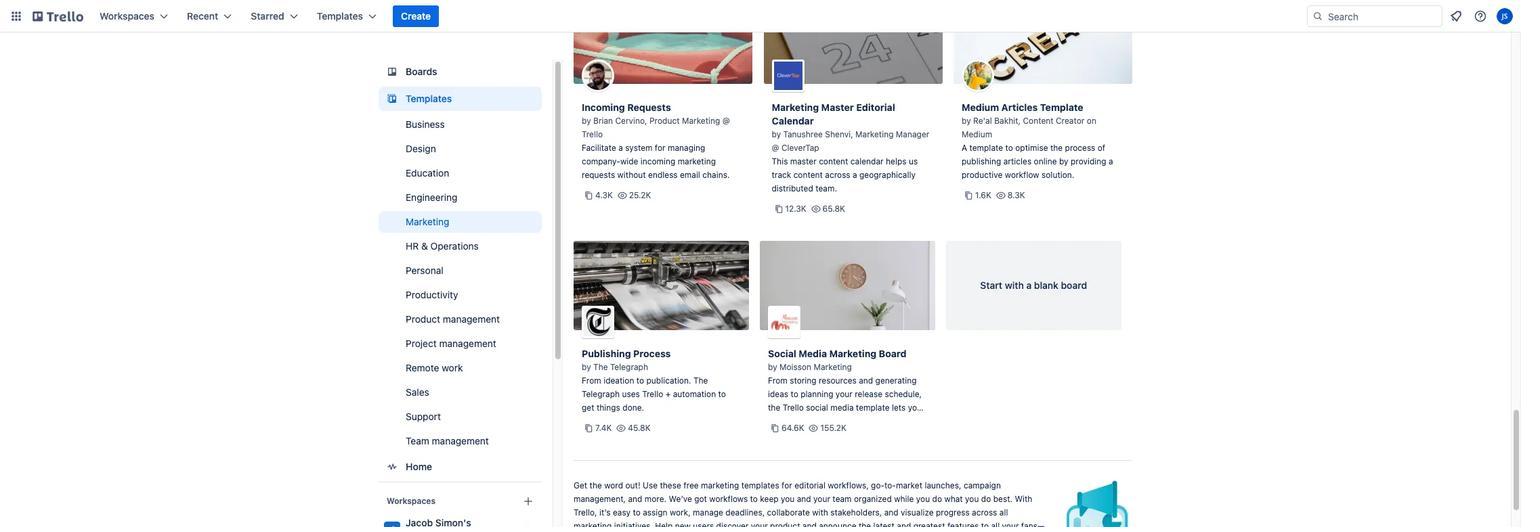 Task type: vqa. For each thing, say whether or not it's contained in the screenshot.


Task type: describe. For each thing, give the bounding box(es) containing it.
sales link
[[379, 382, 542, 404]]

support link
[[379, 406, 542, 428]]

uses
[[622, 389, 640, 400]]

publication.
[[647, 376, 691, 386]]

latest
[[873, 522, 895, 528]]

1 vertical spatial all
[[1000, 508, 1008, 518]]

and up latest
[[884, 508, 899, 518]]

one
[[828, 417, 842, 427]]

online
[[1034, 156, 1057, 167]]

brian cervino, product marketing @ trello image
[[582, 60, 614, 92]]

wide
[[620, 156, 638, 167]]

start with a blank board
[[980, 280, 1087, 291]]

management for team management
[[432, 436, 489, 447]]

geographically
[[860, 170, 916, 180]]

+
[[666, 389, 671, 400]]

0 notifications image
[[1448, 8, 1464, 24]]

blank
[[1034, 280, 1059, 291]]

8.3k
[[1008, 190, 1025, 200]]

create button
[[393, 5, 439, 27]]

visualize
[[901, 508, 934, 518]]

to inside medium articles template by re'al bakhit, content creator on medium a template to optimise the process of publishing articles online by providing a productive workflow solution.
[[1006, 143, 1013, 153]]

you inside social media marketing board by moisson marketing from storing resources and generating ideas to planning your release schedule, the trello social media template lets you manage it all in one place!
[[908, 403, 922, 413]]

publishing
[[962, 156, 1001, 167]]

out!
[[626, 481, 641, 491]]

users
[[693, 522, 714, 528]]

managing
[[668, 143, 705, 153]]

remote work
[[406, 362, 463, 374]]

incoming
[[582, 102, 625, 113]]

your inside social media marketing board by moisson marketing from storing resources and generating ideas to planning your release schedule, the trello social media template lets you manage it all in one place!
[[836, 389, 853, 400]]

&
[[421, 240, 428, 252]]

product management
[[406, 314, 500, 325]]

track
[[772, 170, 791, 180]]

it's
[[599, 508, 611, 518]]

by inside publishing process by the telegraph from ideation to publication. the telegraph uses trello + automation to get things done.
[[582, 362, 591, 373]]

12.3k
[[785, 204, 807, 214]]

hr
[[406, 240, 419, 252]]

all inside social media marketing board by moisson marketing from storing resources and generating ideas to planning your release schedule, the trello social media template lets you manage it all in one place!
[[808, 417, 817, 427]]

to up uses
[[637, 376, 644, 386]]

brian
[[593, 116, 613, 126]]

boards
[[406, 66, 437, 77]]

the inside medium articles template by re'al bakhit, content creator on medium a template to optimise the process of publishing articles online by providing a productive workflow solution.
[[1051, 143, 1063, 153]]

templates link
[[379, 87, 542, 111]]

remote work link
[[379, 358, 542, 379]]

and down collaborate
[[803, 522, 817, 528]]

open information menu image
[[1474, 9, 1487, 23]]

templates inside dropdown button
[[317, 10, 363, 22]]

a inside medium articles template by re'al bakhit, content creator on medium a template to optimise the process of publishing articles online by providing a productive workflow solution.
[[1109, 156, 1113, 167]]

recent
[[187, 10, 218, 22]]

stakeholders,
[[831, 508, 882, 518]]

project
[[406, 338, 437, 350]]

0 vertical spatial telegraph
[[610, 362, 648, 373]]

best.
[[993, 494, 1013, 505]]

engineering
[[406, 192, 458, 203]]

ideas
[[768, 389, 789, 400]]

and down editorial
[[797, 494, 811, 505]]

workflow
[[1005, 170, 1039, 180]]

@ inside marketing master editorial calendar by  tanushree shenvi, marketing manager @ clevertap this master content calendar helps us track content across a geographically distributed team.
[[772, 143, 779, 153]]

team
[[833, 494, 852, 505]]

publishing
[[582, 348, 631, 360]]

by left re'al
[[962, 116, 971, 126]]

board
[[879, 348, 907, 360]]

7.4k
[[595, 423, 612, 434]]

marketing icon image
[[1045, 478, 1133, 528]]

to down templates
[[750, 494, 758, 505]]

1 vertical spatial workspaces
[[387, 497, 436, 507]]

features
[[948, 522, 979, 528]]

word
[[604, 481, 623, 491]]

workflows
[[709, 494, 748, 505]]

editorial
[[856, 102, 895, 113]]

hr & operations link
[[379, 236, 542, 257]]

across inside marketing master editorial calendar by  tanushree shenvi, marketing manager @ clevertap this master content calendar helps us track content across a geographically distributed team.
[[825, 170, 850, 180]]

search image
[[1313, 11, 1324, 22]]

re'al bakhit, content creator on medium image
[[962, 60, 994, 92]]

storing
[[790, 376, 817, 386]]

moisson
[[780, 362, 812, 373]]

resources
[[819, 376, 857, 386]]

for inside "incoming requests by brian cervino, product marketing @ trello facilitate a system for managing company-wide incoming marketing requests without endless email chains."
[[655, 143, 666, 153]]

you down 'campaign'
[[965, 494, 979, 505]]

generating
[[876, 376, 917, 386]]

remote
[[406, 362, 439, 374]]

these
[[660, 481, 681, 491]]

done.
[[623, 403, 644, 413]]

automation
[[673, 389, 716, 400]]

greatest
[[914, 522, 945, 528]]

it
[[801, 417, 806, 427]]

from inside publishing process by the telegraph from ideation to publication. the telegraph uses trello + automation to get things done.
[[582, 376, 601, 386]]

2 vertical spatial all
[[991, 522, 1000, 528]]

design
[[406, 143, 436, 154]]

template inside social media marketing board by moisson marketing from storing resources and generating ideas to planning your release schedule, the trello social media template lets you manage it all in one place!
[[856, 403, 890, 413]]

cervino,
[[615, 116, 647, 126]]

shenvi,
[[825, 129, 853, 140]]

creator
[[1056, 116, 1085, 126]]

product
[[770, 522, 800, 528]]

a
[[962, 143, 967, 153]]

0 vertical spatial content
[[819, 156, 848, 167]]

clevertap
[[782, 143, 819, 153]]

64.6k
[[782, 423, 804, 434]]

starred
[[251, 10, 284, 22]]

solution.
[[1042, 170, 1075, 180]]

you up visualize
[[916, 494, 930, 505]]

back to home image
[[33, 5, 83, 27]]

planning
[[801, 389, 833, 400]]

2 vertical spatial marketing
[[574, 522, 612, 528]]

team management link
[[379, 431, 542, 452]]

trello inside publishing process by the telegraph from ideation to publication. the telegraph uses trello + automation to get things done.
[[642, 389, 663, 400]]

trello inside social media marketing board by moisson marketing from storing resources and generating ideas to planning your release schedule, the trello social media template lets you manage it all in one place!
[[783, 403, 804, 413]]

system
[[625, 143, 653, 153]]

free
[[684, 481, 699, 491]]

without
[[617, 170, 646, 180]]

by up solution.
[[1059, 156, 1069, 167]]

by inside marketing master editorial calendar by  tanushree shenvi, marketing manager @ clevertap this master content calendar helps us track content across a geographically distributed team.
[[772, 129, 781, 140]]

process
[[1065, 143, 1096, 153]]

requests
[[582, 170, 615, 180]]

template
[[1040, 102, 1084, 113]]

re'al
[[973, 116, 992, 126]]

your down editorial
[[814, 494, 830, 505]]

@ inside "incoming requests by brian cervino, product marketing @ trello facilitate a system for managing company-wide incoming marketing requests without endless email chains."
[[723, 116, 730, 126]]

work
[[442, 362, 463, 374]]

your down the best.
[[1002, 522, 1019, 528]]

1 vertical spatial marketing
[[701, 481, 739, 491]]

home link
[[379, 455, 542, 480]]

1 medium from the top
[[962, 102, 999, 113]]

1.6k
[[975, 190, 992, 200]]

place!
[[844, 417, 868, 427]]



Task type: locate. For each thing, give the bounding box(es) containing it.
by down publishing
[[582, 362, 591, 373]]

1 vertical spatial medium
[[962, 129, 992, 140]]

social media marketing board by moisson marketing from storing resources and generating ideas to planning your release schedule, the trello social media template lets you manage it all in one place!
[[768, 348, 922, 427]]

155.2k
[[821, 423, 847, 434]]

management for product management
[[443, 314, 500, 325]]

release
[[855, 389, 883, 400]]

across down the best.
[[972, 508, 997, 518]]

marketing down trello,
[[574, 522, 612, 528]]

medium down re'al
[[962, 129, 992, 140]]

do down launches,
[[932, 494, 942, 505]]

engineering link
[[379, 187, 542, 209]]

manage
[[768, 417, 799, 427], [693, 508, 723, 518]]

0 vertical spatial across
[[825, 170, 850, 180]]

across inside the get the word out! use these free marketing templates for editorial workflows, go-to-market launches, campaign management, and more. we've got workflows to keep you and your team organized while you do what you do best. with trello, it's easy to assign work, manage deadlines, collaborate with stakeholders, and visualize progress across all marketing initiatives. help new users discover your product and announce the latest and greatest features to all your fa
[[972, 508, 997, 518]]

management down support link
[[432, 436, 489, 447]]

articles
[[1002, 102, 1038, 113]]

go-
[[871, 481, 885, 491]]

to up articles
[[1006, 143, 1013, 153]]

product inside product management link
[[406, 314, 440, 325]]

1 horizontal spatial @
[[772, 143, 779, 153]]

boards link
[[379, 60, 542, 84]]

management inside project management link
[[439, 338, 496, 350]]

to inside social media marketing board by moisson marketing from storing resources and generating ideas to planning your release schedule, the trello social media template lets you manage it all in one place!
[[791, 389, 799, 400]]

create
[[401, 10, 431, 22]]

trello up facilitate
[[582, 129, 603, 140]]

do down 'campaign'
[[981, 494, 991, 505]]

a inside "incoming requests by brian cervino, product marketing @ trello facilitate a system for managing company-wide incoming marketing requests without endless email chains."
[[619, 143, 623, 153]]

1 horizontal spatial templates
[[406, 93, 452, 104]]

0 vertical spatial all
[[808, 417, 817, 427]]

0 vertical spatial templates
[[317, 10, 363, 22]]

1 vertical spatial trello
[[642, 389, 663, 400]]

1 vertical spatial the
[[694, 376, 708, 386]]

0 vertical spatial marketing
[[678, 156, 716, 167]]

and down visualize
[[897, 522, 911, 528]]

template down release
[[856, 403, 890, 413]]

template inside medium articles template by re'al bakhit, content creator on medium a template to optimise the process of publishing articles online by providing a productive workflow solution.
[[970, 143, 1003, 153]]

0 vertical spatial medium
[[962, 102, 999, 113]]

0 horizontal spatial with
[[812, 508, 828, 518]]

1 horizontal spatial do
[[981, 494, 991, 505]]

social
[[806, 403, 828, 413]]

template up publishing
[[970, 143, 1003, 153]]

telegraph up ideation
[[610, 362, 648, 373]]

with
[[1015, 494, 1033, 505]]

0 horizontal spatial trello
[[582, 129, 603, 140]]

1 horizontal spatial across
[[972, 508, 997, 518]]

campaign
[[964, 481, 1001, 491]]

design link
[[379, 138, 542, 160]]

@ up this
[[772, 143, 779, 153]]

jacob simon (jacobsimon16) image
[[1497, 8, 1513, 24]]

telegraph
[[610, 362, 648, 373], [582, 389, 620, 400]]

1 horizontal spatial for
[[782, 481, 792, 491]]

from inside social media marketing board by moisson marketing from storing resources and generating ideas to planning your release schedule, the trello social media template lets you manage it all in one place!
[[768, 376, 788, 386]]

medium
[[962, 102, 999, 113], [962, 129, 992, 140]]

0 horizontal spatial manage
[[693, 508, 723, 518]]

0 vertical spatial manage
[[768, 417, 799, 427]]

the inside social media marketing board by moisson marketing from storing resources and generating ideas to planning your release schedule, the trello social media template lets you manage it all in one place!
[[768, 403, 781, 413]]

you
[[908, 403, 922, 413], [781, 494, 795, 505], [916, 494, 930, 505], [965, 494, 979, 505]]

on
[[1087, 116, 1097, 126]]

0 horizontal spatial templates
[[317, 10, 363, 22]]

and inside social media marketing board by moisson marketing from storing resources and generating ideas to planning your release schedule, the trello social media template lets you manage it all in one place!
[[859, 376, 873, 386]]

articles
[[1004, 156, 1032, 167]]

0 vertical spatial template
[[970, 143, 1003, 153]]

in
[[819, 417, 826, 427]]

product management link
[[379, 309, 542, 331]]

0 vertical spatial for
[[655, 143, 666, 153]]

management down productivity link
[[443, 314, 500, 325]]

operations
[[431, 240, 479, 252]]

from up "ideas"
[[768, 376, 788, 386]]

management inside product management link
[[443, 314, 500, 325]]

2 medium from the top
[[962, 129, 992, 140]]

0 horizontal spatial product
[[406, 314, 440, 325]]

to right features
[[981, 522, 989, 528]]

your
[[836, 389, 853, 400], [814, 494, 830, 505], [751, 522, 768, 528], [1002, 522, 1019, 528]]

for up incoming
[[655, 143, 666, 153]]

a right 'providing' on the right top of the page
[[1109, 156, 1113, 167]]

lets
[[892, 403, 906, 413]]

1 vertical spatial template
[[856, 403, 890, 413]]

by down social
[[768, 362, 777, 373]]

2 vertical spatial management
[[432, 436, 489, 447]]

home image
[[384, 459, 400, 476]]

a left blank
[[1027, 280, 1032, 291]]

to up 'initiatives.' at the bottom left
[[633, 508, 641, 518]]

workspaces inside popup button
[[100, 10, 154, 22]]

moisson marketing image
[[768, 306, 801, 339]]

content down shenvi,
[[819, 156, 848, 167]]

personal link
[[379, 260, 542, 282]]

product inside "incoming requests by brian cervino, product marketing @ trello facilitate a system for managing company-wide incoming marketing requests without endless email chains."
[[650, 116, 680, 126]]

medium articles template by re'al bakhit, content creator on medium a template to optimise the process of publishing articles online by providing a productive workflow solution.
[[962, 102, 1113, 180]]

manager
[[896, 129, 930, 140]]

25.2k
[[629, 190, 651, 200]]

2 do from the left
[[981, 494, 991, 505]]

marketing inside "incoming requests by brian cervino, product marketing @ trello facilitate a system for managing company-wide incoming marketing requests without endless email chains."
[[682, 116, 720, 126]]

trello,
[[574, 508, 597, 518]]

media
[[799, 348, 827, 360]]

1 vertical spatial content
[[794, 170, 823, 180]]

marketing up the email
[[678, 156, 716, 167]]

process
[[633, 348, 671, 360]]

a down the calendar
[[853, 170, 857, 180]]

1 vertical spatial product
[[406, 314, 440, 325]]

1 vertical spatial across
[[972, 508, 997, 518]]

schedule,
[[885, 389, 922, 400]]

the down "ideas"
[[768, 403, 781, 413]]

management inside team management link
[[432, 436, 489, 447]]

templates button
[[309, 5, 385, 27]]

board image
[[384, 64, 400, 80]]

board
[[1061, 280, 1087, 291]]

keep
[[760, 494, 779, 505]]

with inside the get the word out! use these free marketing templates for editorial workflows, go-to-market launches, campaign management, and more. we've got workflows to keep you and your team organized while you do what you do best. with trello, it's easy to assign work, manage deadlines, collaborate with stakeholders, and visualize progress across all marketing initiatives. help new users discover your product and announce the latest and greatest features to all your fa
[[812, 508, 828, 518]]

0 vertical spatial @
[[723, 116, 730, 126]]

you right lets on the bottom
[[908, 403, 922, 413]]

1 vertical spatial management
[[439, 338, 496, 350]]

business link
[[379, 114, 542, 135]]

bakhit,
[[994, 116, 1021, 126]]

2 from from the left
[[768, 376, 788, 386]]

1 vertical spatial for
[[782, 481, 792, 491]]

with right start
[[1005, 280, 1024, 291]]

telegraph up things
[[582, 389, 620, 400]]

ideation
[[604, 376, 634, 386]]

the
[[1051, 143, 1063, 153], [768, 403, 781, 413], [590, 481, 602, 491], [859, 522, 871, 528]]

recent button
[[179, 5, 240, 27]]

what
[[944, 494, 963, 505]]

and up release
[[859, 376, 873, 386]]

manage up users
[[693, 508, 723, 518]]

distributed
[[772, 184, 813, 194]]

by
[[582, 116, 591, 126], [962, 116, 971, 126], [772, 129, 781, 140], [1059, 156, 1069, 167], [582, 362, 591, 373], [768, 362, 777, 373]]

help
[[655, 522, 673, 528]]

by inside "incoming requests by brian cervino, product marketing @ trello facilitate a system for managing company-wide incoming marketing requests without endless email chains."
[[582, 116, 591, 126]]

4.3k
[[595, 190, 613, 200]]

across
[[825, 170, 850, 180], [972, 508, 997, 518]]

trello left +
[[642, 389, 663, 400]]

to right automation
[[718, 389, 726, 400]]

start with a blank board button
[[946, 241, 1121, 331]]

0 horizontal spatial workspaces
[[100, 10, 154, 22]]

2 horizontal spatial trello
[[783, 403, 804, 413]]

work,
[[670, 508, 691, 518]]

marketing up workflows
[[701, 481, 739, 491]]

create a workspace image
[[520, 494, 536, 510]]

1 horizontal spatial from
[[768, 376, 788, 386]]

trello
[[582, 129, 603, 140], [642, 389, 663, 400], [783, 403, 804, 413]]

1 do from the left
[[932, 494, 942, 505]]

1 horizontal spatial manage
[[768, 417, 799, 427]]

endless
[[648, 170, 678, 180]]

a up wide
[[619, 143, 623, 153]]

primary element
[[0, 0, 1521, 33]]

the down publishing
[[593, 362, 608, 373]]

manage left the it
[[768, 417, 799, 427]]

by left brian at the top of page
[[582, 116, 591, 126]]

0 horizontal spatial @
[[723, 116, 730, 126]]

for left editorial
[[782, 481, 792, 491]]

0 vertical spatial trello
[[582, 129, 603, 140]]

manage inside the get the word out! use these free marketing templates for editorial workflows, go-to-market launches, campaign management, and more. we've got workflows to keep you and your team organized while you do what you do best. with trello, it's easy to assign work, manage deadlines, collaborate with stakeholders, and visualize progress across all marketing initiatives. help new users discover your product and announce the latest and greatest features to all your fa
[[693, 508, 723, 518]]

1 vertical spatial telegraph
[[582, 389, 620, 400]]

1 horizontal spatial product
[[650, 116, 680, 126]]

the up "online"
[[1051, 143, 1063, 153]]

optimise
[[1016, 143, 1048, 153]]

incoming
[[641, 156, 676, 167]]

management for project management
[[439, 338, 496, 350]]

content down master
[[794, 170, 823, 180]]

workspaces
[[100, 10, 154, 22], [387, 497, 436, 507]]

1 horizontal spatial workspaces
[[387, 497, 436, 507]]

the down stakeholders,
[[859, 522, 871, 528]]

get the word out! use these free marketing templates for editorial workflows, go-to-market launches, campaign management, and more. we've got workflows to keep you and your team organized while you do what you do best. with trello, it's easy to assign work, manage deadlines, collaborate with stakeholders, and visualize progress across all marketing initiatives. help new users discover your product and announce the latest and greatest features to all your fa
[[574, 481, 1045, 528]]

to-
[[885, 481, 896, 491]]

facilitate
[[582, 143, 616, 153]]

templates up business
[[406, 93, 452, 104]]

product down requests
[[650, 116, 680, 126]]

team management
[[406, 436, 489, 447]]

the telegraph image
[[582, 306, 614, 339]]

template
[[970, 143, 1003, 153], [856, 403, 890, 413]]

1 horizontal spatial with
[[1005, 280, 1024, 291]]

media
[[831, 403, 854, 413]]

0 horizontal spatial do
[[932, 494, 942, 505]]

tanushree shenvi, marketing manager @ clevertap image
[[772, 60, 804, 92]]

more.
[[645, 494, 667, 505]]

1 vertical spatial templates
[[406, 93, 452, 104]]

to down 'storing'
[[791, 389, 799, 400]]

a inside marketing master editorial calendar by  tanushree shenvi, marketing manager @ clevertap this master content calendar helps us track content across a geographically distributed team.
[[853, 170, 857, 180]]

and down 'out!'
[[628, 494, 642, 505]]

1 horizontal spatial template
[[970, 143, 1003, 153]]

for inside the get the word out! use these free marketing templates for editorial workflows, go-to-market launches, campaign management, and more. we've got workflows to keep you and your team organized while you do what you do best. with trello, it's easy to assign work, manage deadlines, collaborate with stakeholders, and visualize progress across all marketing initiatives. help new users discover your product and announce the latest and greatest features to all your fa
[[782, 481, 792, 491]]

0 vertical spatial product
[[650, 116, 680, 126]]

the up automation
[[694, 376, 708, 386]]

0 horizontal spatial from
[[582, 376, 601, 386]]

for
[[655, 143, 666, 153], [782, 481, 792, 491]]

editorial
[[795, 481, 826, 491]]

across up team.
[[825, 170, 850, 180]]

0 vertical spatial workspaces
[[100, 10, 154, 22]]

templates right starred "popup button"
[[317, 10, 363, 22]]

a inside button
[[1027, 280, 1032, 291]]

0 vertical spatial with
[[1005, 280, 1024, 291]]

a
[[619, 143, 623, 153], [1109, 156, 1113, 167], [853, 170, 857, 180], [1027, 280, 1032, 291]]

with up announce
[[812, 508, 828, 518]]

this
[[772, 156, 788, 167]]

with inside button
[[1005, 280, 1024, 291]]

0 horizontal spatial across
[[825, 170, 850, 180]]

the up management, in the left bottom of the page
[[590, 481, 602, 491]]

team.
[[816, 184, 837, 194]]

0 horizontal spatial template
[[856, 403, 890, 413]]

by inside social media marketing board by moisson marketing from storing resources and generating ideas to planning your release schedule, the trello social media template lets you manage it all in one place!
[[768, 362, 777, 373]]

announce
[[819, 522, 857, 528]]

product up project
[[406, 314, 440, 325]]

1 vertical spatial manage
[[693, 508, 723, 518]]

you up collaborate
[[781, 494, 795, 505]]

manage inside social media marketing board by moisson marketing from storing resources and generating ideas to planning your release schedule, the trello social media template lets you manage it all in one place!
[[768, 417, 799, 427]]

requests
[[627, 102, 671, 113]]

management down product management link at the bottom left of the page
[[439, 338, 496, 350]]

helps
[[886, 156, 907, 167]]

your up media
[[836, 389, 853, 400]]

@ up chains.
[[723, 116, 730, 126]]

1 vertical spatial with
[[812, 508, 828, 518]]

1 horizontal spatial trello
[[642, 389, 663, 400]]

management,
[[574, 494, 626, 505]]

1 vertical spatial @
[[772, 143, 779, 153]]

get
[[582, 403, 594, 413]]

from up get on the left
[[582, 376, 601, 386]]

hr & operations
[[406, 240, 479, 252]]

marketing inside "incoming requests by brian cervino, product marketing @ trello facilitate a system for managing company-wide incoming marketing requests without endless email chains."
[[678, 156, 716, 167]]

trello up the it
[[783, 403, 804, 413]]

by down calendar
[[772, 129, 781, 140]]

project management link
[[379, 333, 542, 355]]

template board image
[[384, 91, 400, 107]]

social
[[768, 348, 796, 360]]

1 from from the left
[[582, 376, 601, 386]]

1 horizontal spatial the
[[694, 376, 708, 386]]

do
[[932, 494, 942, 505], [981, 494, 991, 505]]

trello inside "incoming requests by brian cervino, product marketing @ trello facilitate a system for managing company-wide incoming marketing requests without endless email chains."
[[582, 129, 603, 140]]

workflows,
[[828, 481, 869, 491]]

start
[[980, 280, 1003, 291]]

medium up re'al
[[962, 102, 999, 113]]

0 vertical spatial management
[[443, 314, 500, 325]]

chains.
[[703, 170, 730, 180]]

your down deadlines,
[[751, 522, 768, 528]]

starred button
[[243, 5, 306, 27]]

0 horizontal spatial for
[[655, 143, 666, 153]]

2 vertical spatial trello
[[783, 403, 804, 413]]

0 horizontal spatial the
[[593, 362, 608, 373]]

collaborate
[[767, 508, 810, 518]]

0 vertical spatial the
[[593, 362, 608, 373]]

from
[[582, 376, 601, 386], [768, 376, 788, 386]]

Search field
[[1324, 6, 1442, 26]]



